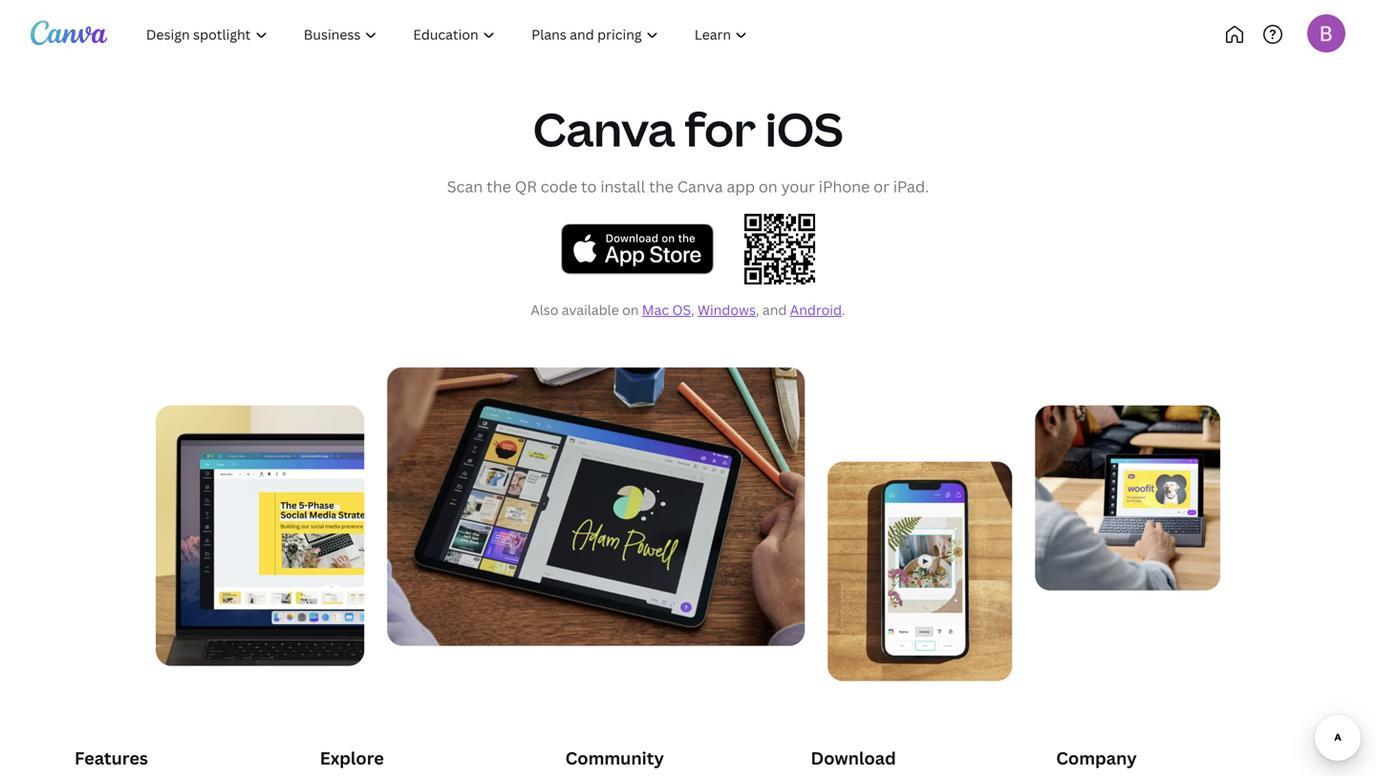 Task type: vqa. For each thing, say whether or not it's contained in the screenshot.
the bottommost "Canva"
yes



Task type: locate. For each thing, give the bounding box(es) containing it.
on right app
[[759, 176, 778, 197]]

your
[[781, 176, 815, 197]]

1 horizontal spatial the
[[649, 176, 674, 197]]

android link
[[790, 301, 842, 319]]

top level navigation element
[[130, 15, 829, 54]]

0 horizontal spatial ,
[[691, 301, 694, 319]]

1 vertical spatial on
[[622, 301, 639, 319]]

1 horizontal spatial ,
[[756, 301, 759, 319]]

for
[[685, 97, 756, 160]]

scan the qr code to install the canva app on your iphone or ipad.
[[447, 176, 929, 197]]

1 the from the left
[[487, 176, 511, 197]]

canva app for ios image
[[156, 368, 1220, 682]]

on left mac
[[622, 301, 639, 319]]

, left windows
[[691, 301, 694, 319]]

canva up to
[[533, 97, 675, 160]]

qr
[[515, 176, 537, 197]]

0 horizontal spatial the
[[487, 176, 511, 197]]

the right install
[[649, 176, 674, 197]]

iphone
[[819, 176, 870, 197]]

install
[[600, 176, 645, 197]]

1 horizontal spatial canva
[[677, 176, 723, 197]]

0 horizontal spatial on
[[622, 301, 639, 319]]

canva
[[533, 97, 675, 160], [677, 176, 723, 197]]

android
[[790, 301, 842, 319]]

the left qr at the left top of the page
[[487, 176, 511, 197]]

.
[[842, 301, 845, 319]]

app
[[727, 176, 755, 197]]

available
[[562, 301, 619, 319]]

also
[[531, 301, 558, 319]]

ipad.
[[893, 176, 929, 197]]

,
[[691, 301, 694, 319], [756, 301, 759, 319]]

the
[[487, 176, 511, 197], [649, 176, 674, 197]]

1 vertical spatial canva
[[677, 176, 723, 197]]

0 vertical spatial canva
[[533, 97, 675, 160]]

, left 'and'
[[756, 301, 759, 319]]

2 the from the left
[[649, 176, 674, 197]]

on
[[759, 176, 778, 197], [622, 301, 639, 319]]

0 vertical spatial on
[[759, 176, 778, 197]]

0 horizontal spatial canva
[[533, 97, 675, 160]]

canva left app
[[677, 176, 723, 197]]

os
[[672, 301, 691, 319]]



Task type: describe. For each thing, give the bounding box(es) containing it.
community
[[565, 747, 664, 771]]

explore
[[320, 747, 384, 771]]

1 horizontal spatial on
[[759, 176, 778, 197]]

ios
[[765, 97, 843, 160]]

mac os link
[[642, 301, 691, 319]]

to
[[581, 176, 597, 197]]

canva for ios
[[533, 97, 843, 160]]

and
[[762, 301, 787, 319]]

1 , from the left
[[691, 301, 694, 319]]

windows link
[[698, 301, 756, 319]]

download
[[811, 747, 896, 771]]

windows
[[698, 301, 756, 319]]

2 , from the left
[[756, 301, 759, 319]]

company
[[1056, 747, 1137, 771]]

mac
[[642, 301, 669, 319]]

scan
[[447, 176, 483, 197]]

code
[[541, 176, 577, 197]]

or
[[874, 176, 890, 197]]

also available on mac os , windows , and android .
[[531, 301, 845, 319]]

features
[[75, 747, 148, 771]]



